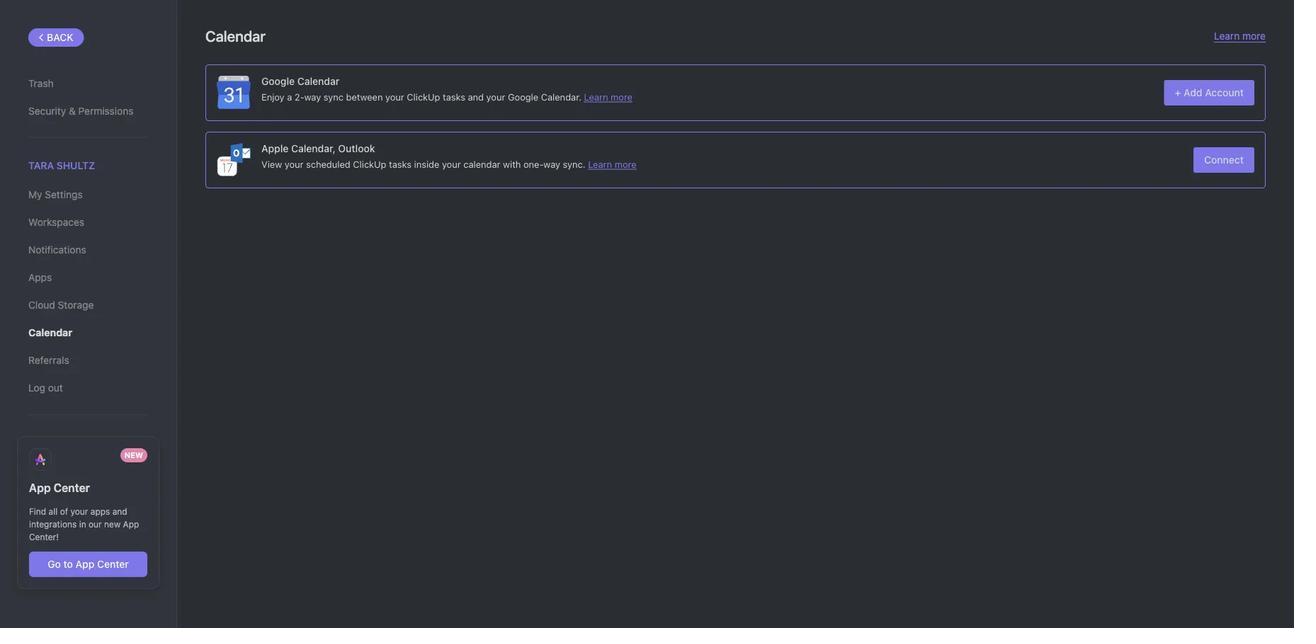 Task type: describe. For each thing, give the bounding box(es) containing it.
+ add account
[[1176, 87, 1245, 99]]

security
[[28, 105, 66, 117]]

clickup inside google calendar enjoy a 2-way sync between your clickup tasks and your google calendar. learn more
[[407, 92, 440, 102]]

referrals link
[[28, 349, 148, 373]]

of
[[60, 507, 68, 517]]

my
[[28, 189, 42, 201]]

apps link
[[28, 266, 148, 290]]

back
[[47, 32, 73, 43]]

log out link
[[28, 377, 148, 401]]

more for connect
[[615, 159, 637, 170]]

trash
[[28, 78, 54, 89]]

connect button
[[1194, 147, 1255, 173]]

notifications
[[28, 244, 86, 256]]

out
[[48, 383, 63, 394]]

my settings
[[28, 189, 83, 201]]

learn inside learn more "link"
[[1215, 30, 1241, 42]]

trash link
[[28, 72, 148, 96]]

account
[[1206, 87, 1245, 99]]

view
[[262, 159, 282, 170]]

1 horizontal spatial calendar
[[206, 27, 266, 45]]

integrations
[[29, 520, 77, 530]]

calendar link
[[28, 321, 148, 345]]

your right "view"
[[285, 159, 304, 170]]

+
[[1176, 87, 1182, 99]]

your right inside
[[442, 159, 461, 170]]

referrals
[[28, 355, 69, 367]]

security & permissions link
[[28, 99, 148, 123]]

our
[[89, 520, 102, 530]]

security & permissions
[[28, 105, 134, 117]]

app inside button
[[76, 559, 94, 571]]

sync
[[324, 92, 344, 102]]

find all of your apps and integrations in our new app center!
[[29, 507, 139, 542]]

cloud storage link
[[28, 294, 148, 318]]

center inside go to app center button
[[97, 559, 129, 571]]

1 vertical spatial google
[[508, 92, 539, 102]]

tasks inside apple calendar, outlook view your scheduled clickup tasks inside your calendar with one-way sync. learn more
[[389, 159, 412, 170]]

find
[[29, 507, 46, 517]]

add
[[1184, 87, 1203, 99]]

2 vertical spatial calendar
[[28, 327, 72, 339]]

settings
[[45, 189, 83, 201]]

app center
[[29, 482, 90, 495]]

all
[[49, 507, 58, 517]]

workspaces
[[28, 217, 84, 228]]

back link
[[28, 28, 84, 47]]

and inside google calendar enjoy a 2-way sync between your clickup tasks and your google calendar. learn more
[[468, 92, 484, 102]]

cloud
[[28, 300, 55, 311]]

notifications link
[[28, 238, 148, 262]]

learn for connect
[[588, 159, 612, 170]]

learn for +
[[584, 92, 609, 102]]

tara
[[28, 160, 54, 172]]

&
[[69, 105, 76, 117]]



Task type: locate. For each thing, give the bounding box(es) containing it.
app right to
[[76, 559, 94, 571]]

center
[[54, 482, 90, 495], [97, 559, 129, 571]]

1 horizontal spatial tasks
[[443, 92, 466, 102]]

1 vertical spatial more
[[611, 92, 633, 102]]

apps
[[28, 272, 52, 284]]

a
[[287, 92, 292, 102]]

1 horizontal spatial google
[[508, 92, 539, 102]]

and inside find all of your apps and integrations in our new app center!
[[112, 507, 127, 517]]

1 vertical spatial calendar
[[298, 75, 340, 87]]

1 horizontal spatial way
[[544, 159, 561, 170]]

learn right sync. on the left top of the page
[[588, 159, 612, 170]]

permissions
[[78, 105, 134, 117]]

way left sync. on the left top of the page
[[544, 159, 561, 170]]

your left calendar.
[[487, 92, 506, 102]]

my settings link
[[28, 183, 148, 207]]

learn inside google calendar enjoy a 2-way sync between your clickup tasks and your google calendar. learn more
[[584, 92, 609, 102]]

2 horizontal spatial calendar
[[298, 75, 340, 87]]

and
[[468, 92, 484, 102], [112, 507, 127, 517]]

clickup inside apple calendar, outlook view your scheduled clickup tasks inside your calendar with one-way sync. learn more
[[353, 159, 387, 170]]

calendar
[[464, 159, 501, 170]]

learn more link up the account in the right top of the page
[[1215, 30, 1267, 43]]

learn more link for connect
[[588, 159, 637, 170]]

workspaces link
[[28, 211, 148, 235]]

way
[[304, 92, 321, 102], [544, 159, 561, 170]]

google left calendar.
[[508, 92, 539, 102]]

0 vertical spatial calendar
[[206, 27, 266, 45]]

tasks left inside
[[389, 159, 412, 170]]

calendar.
[[541, 92, 582, 102]]

shultz
[[57, 160, 95, 172]]

app right new
[[123, 520, 139, 530]]

inside
[[414, 159, 440, 170]]

0 horizontal spatial clickup
[[353, 159, 387, 170]]

your up the in
[[70, 507, 88, 517]]

learn more link right sync. on the left top of the page
[[588, 159, 637, 170]]

new
[[104, 520, 121, 530]]

more up the account in the right top of the page
[[1243, 30, 1267, 42]]

1 vertical spatial learn more link
[[584, 92, 633, 102]]

1 horizontal spatial center
[[97, 559, 129, 571]]

2-
[[295, 92, 305, 102]]

clickup down 'outlook'
[[353, 159, 387, 170]]

0 vertical spatial way
[[304, 92, 321, 102]]

0 vertical spatial clickup
[[407, 92, 440, 102]]

learn more link right calendar.
[[584, 92, 633, 102]]

go to app center button
[[29, 552, 147, 578]]

1 horizontal spatial clickup
[[407, 92, 440, 102]]

learn more
[[1215, 30, 1267, 42]]

0 vertical spatial tasks
[[443, 92, 466, 102]]

2 vertical spatial learn more link
[[588, 159, 637, 170]]

connect
[[1205, 154, 1245, 166]]

0 vertical spatial center
[[54, 482, 90, 495]]

clickup right between
[[407, 92, 440, 102]]

new
[[125, 451, 143, 461]]

log out
[[28, 383, 63, 394]]

2 vertical spatial more
[[615, 159, 637, 170]]

calendar,
[[291, 143, 336, 154]]

sync.
[[563, 159, 586, 170]]

apps
[[91, 507, 110, 517]]

tasks up apple calendar, outlook view your scheduled clickup tasks inside your calendar with one-way sync. learn more
[[443, 92, 466, 102]]

and up apple calendar, outlook view your scheduled clickup tasks inside your calendar with one-way sync. learn more
[[468, 92, 484, 102]]

0 horizontal spatial calendar
[[28, 327, 72, 339]]

0 horizontal spatial app
[[29, 482, 51, 495]]

app inside find all of your apps and integrations in our new app center!
[[123, 520, 139, 530]]

more inside learn more "link"
[[1243, 30, 1267, 42]]

1 vertical spatial and
[[112, 507, 127, 517]]

tara shultz
[[28, 160, 95, 172]]

1 vertical spatial center
[[97, 559, 129, 571]]

google calendar enjoy a 2-way sync between your clickup tasks and your google calendar. learn more
[[262, 75, 633, 102]]

0 horizontal spatial tasks
[[389, 159, 412, 170]]

app
[[29, 482, 51, 495], [123, 520, 139, 530], [76, 559, 94, 571]]

calendar inside google calendar enjoy a 2-way sync between your clickup tasks and your google calendar. learn more
[[298, 75, 340, 87]]

learn right calendar.
[[584, 92, 609, 102]]

center up 'of'
[[54, 482, 90, 495]]

2 vertical spatial learn
[[588, 159, 612, 170]]

0 vertical spatial google
[[262, 75, 295, 87]]

your inside find all of your apps and integrations in our new app center!
[[70, 507, 88, 517]]

way inside google calendar enjoy a 2-way sync between your clickup tasks and your google calendar. learn more
[[304, 92, 321, 102]]

1 vertical spatial learn
[[584, 92, 609, 102]]

log
[[28, 383, 45, 394]]

storage
[[58, 300, 94, 311]]

2 vertical spatial app
[[76, 559, 94, 571]]

center!
[[29, 532, 59, 542]]

learn more link for +
[[584, 92, 633, 102]]

app up find
[[29, 482, 51, 495]]

way inside apple calendar, outlook view your scheduled clickup tasks inside your calendar with one-way sync. learn more
[[544, 159, 561, 170]]

learn up the account in the right top of the page
[[1215, 30, 1241, 42]]

0 horizontal spatial center
[[54, 482, 90, 495]]

tasks inside google calendar enjoy a 2-way sync between your clickup tasks and your google calendar. learn more
[[443, 92, 466, 102]]

to
[[63, 559, 73, 571]]

google up enjoy
[[262, 75, 295, 87]]

with
[[503, 159, 521, 170]]

0 horizontal spatial google
[[262, 75, 295, 87]]

between
[[346, 92, 383, 102]]

0 horizontal spatial and
[[112, 507, 127, 517]]

cloud storage
[[28, 300, 94, 311]]

learn more link
[[1215, 30, 1267, 43], [584, 92, 633, 102], [588, 159, 637, 170]]

center down new
[[97, 559, 129, 571]]

your
[[386, 92, 405, 102], [487, 92, 506, 102], [285, 159, 304, 170], [442, 159, 461, 170], [70, 507, 88, 517]]

0 vertical spatial learn more link
[[1215, 30, 1267, 43]]

in
[[79, 520, 86, 530]]

1 vertical spatial way
[[544, 159, 561, 170]]

0 vertical spatial learn
[[1215, 30, 1241, 42]]

outlook
[[338, 143, 375, 154]]

go
[[48, 559, 61, 571]]

2 horizontal spatial app
[[123, 520, 139, 530]]

1 vertical spatial clickup
[[353, 159, 387, 170]]

0 vertical spatial app
[[29, 482, 51, 495]]

more
[[1243, 30, 1267, 42], [611, 92, 633, 102], [615, 159, 637, 170]]

calendar
[[206, 27, 266, 45], [298, 75, 340, 87], [28, 327, 72, 339]]

1 vertical spatial tasks
[[389, 159, 412, 170]]

learn
[[1215, 30, 1241, 42], [584, 92, 609, 102], [588, 159, 612, 170]]

way left sync
[[304, 92, 321, 102]]

apple
[[262, 143, 289, 154]]

clickup
[[407, 92, 440, 102], [353, 159, 387, 170]]

enjoy
[[262, 92, 285, 102]]

and up new
[[112, 507, 127, 517]]

1 horizontal spatial and
[[468, 92, 484, 102]]

learn inside apple calendar, outlook view your scheduled clickup tasks inside your calendar with one-way sync. learn more
[[588, 159, 612, 170]]

go to app center
[[48, 559, 129, 571]]

more inside apple calendar, outlook view your scheduled clickup tasks inside your calendar with one-way sync. learn more
[[615, 159, 637, 170]]

0 horizontal spatial way
[[304, 92, 321, 102]]

google
[[262, 75, 295, 87], [508, 92, 539, 102]]

more right sync. on the left top of the page
[[615, 159, 637, 170]]

more inside google calendar enjoy a 2-way sync between your clickup tasks and your google calendar. learn more
[[611, 92, 633, 102]]

0 vertical spatial more
[[1243, 30, 1267, 42]]

1 horizontal spatial app
[[76, 559, 94, 571]]

scheduled
[[306, 159, 351, 170]]

apple calendar, outlook view your scheduled clickup tasks inside your calendar with one-way sync. learn more
[[262, 143, 637, 170]]

0 vertical spatial and
[[468, 92, 484, 102]]

your right between
[[386, 92, 405, 102]]

more for +
[[611, 92, 633, 102]]

tasks
[[443, 92, 466, 102], [389, 159, 412, 170]]

one-
[[524, 159, 544, 170]]

more right calendar.
[[611, 92, 633, 102]]

1 vertical spatial app
[[123, 520, 139, 530]]



Task type: vqa. For each thing, say whether or not it's contained in the screenshot.
the left Spaces
no



